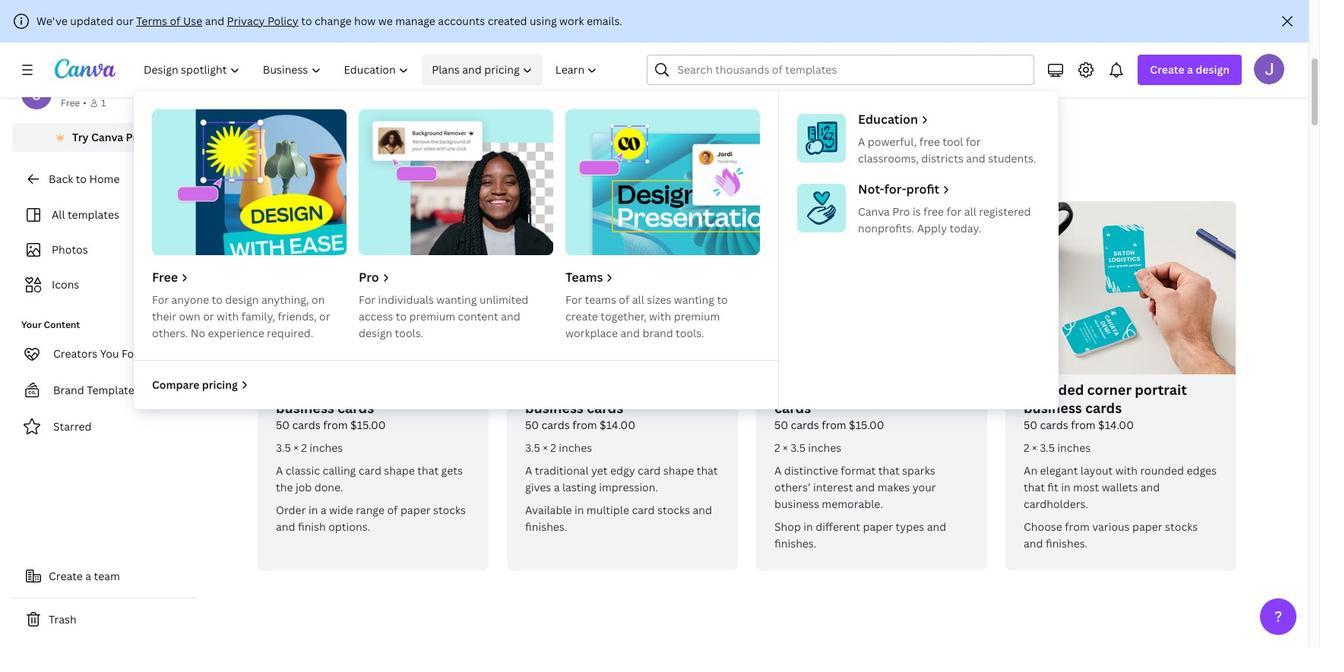 Task type: vqa. For each thing, say whether or not it's contained in the screenshot.


Task type: describe. For each thing, give the bounding box(es) containing it.
most
[[1073, 480, 1100, 495]]

and inside shop in different paper types and finishes.
[[927, 520, 947, 534]]

wide
[[329, 503, 353, 518]]

an
[[1024, 464, 1038, 478]]

customer happiness guarantee
[[1042, 33, 1203, 48]]

$14.00 for portrait
[[1099, 418, 1134, 433]]

experience
[[208, 326, 264, 341]]

your content
[[21, 319, 80, 331]]

premium inside "for individuals wanting unlimited access to premium content and design tools."
[[409, 309, 456, 324]]

photos
[[52, 243, 88, 257]]

of inside order in a wide range of paper stocks and finish options.
[[387, 503, 398, 518]]

3.5 × 2 inches for cards
[[525, 441, 592, 455]]

to inside back to home link
[[76, 172, 87, 186]]

4 2 from the left
[[1024, 441, 1030, 455]]

nonprofits.
[[858, 221, 915, 236]]

create a design
[[1150, 62, 1230, 77]]

and inside a powerful, free tool for classrooms, districts and students.
[[966, 151, 986, 166]]

others'
[[775, 480, 811, 495]]

shop for shop business cards by shape & size
[[531, 132, 594, 165]]

available in multiple card stocks and finishes.
[[525, 503, 712, 534]]

× for standard landscape business cards
[[294, 441, 299, 455]]

done.
[[315, 480, 343, 495]]

students.
[[988, 151, 1036, 166]]

updated
[[70, 14, 113, 28]]

inches for standard portrait business cards
[[808, 441, 842, 455]]

individuals
[[378, 293, 434, 307]]

free for free
[[152, 269, 178, 286]]

shipping
[[911, 33, 956, 48]]

inches for rounded corner portrait business cards
[[1058, 441, 1091, 455]]

2 × 3.5 inches for cards
[[1024, 441, 1091, 455]]

and inside order in a wide range of paper stocks and finish options.
[[276, 520, 295, 534]]

traditional
[[535, 464, 589, 478]]

corner for landscape
[[589, 381, 633, 399]]

standard
[[862, 33, 909, 48]]

rounded corner portrait business cards link
[[1024, 381, 1219, 417]]

powerful,
[[868, 135, 917, 149]]

with for teams
[[649, 309, 671, 324]]

shop for shop in different paper types and finishes.
[[775, 520, 801, 534]]

change
[[315, 14, 352, 28]]

3 2 from the left
[[775, 441, 781, 455]]

distinctive
[[784, 464, 838, 478]]

50 inside rounded corner portrait business cards 50 cards from $14.00
[[1024, 418, 1038, 433]]

brand
[[643, 326, 673, 341]]

range
[[356, 503, 385, 518]]

and inside choose from various paper stocks and finishes.
[[1024, 537, 1043, 551]]

calling
[[323, 464, 356, 478]]

from inside standard landscape business cards 50 cards from $15.00
[[323, 418, 348, 433]]

create inside for teams of all sizes wanting to create together, with premium workplace and brand tools.
[[566, 309, 598, 324]]

for for free
[[152, 293, 169, 307]]

policy
[[268, 14, 299, 28]]

a inside a traditional yet edgy card shape that gives a lasting impression.
[[554, 480, 560, 495]]

top level navigation element
[[134, 55, 1059, 410]]

anyone
[[171, 293, 209, 307]]

2 2 from the left
[[551, 441, 556, 455]]

compare
[[152, 378, 199, 392]]

canva inside canva pro is free for all registered nonprofits. apply today.
[[858, 204, 890, 219]]

50 inside rounded corner landscape business cards 50 cards from $14.00
[[525, 418, 539, 433]]

a inside order in a wide range of paper stocks and finish options.
[[321, 503, 327, 518]]

1 3.5 from the left
[[276, 441, 291, 455]]

your
[[21, 319, 42, 331]]

tools. inside for teams of all sizes wanting to create together, with premium workplace and brand tools.
[[676, 326, 704, 341]]

choose from various paper stocks and finishes.
[[1024, 520, 1198, 551]]

and inside "for individuals wanting unlimited access to premium content and design tools."
[[501, 309, 520, 324]]

standard portrait business cards link
[[775, 381, 969, 417]]

cardholders.
[[1024, 497, 1089, 512]]

business inside standard landscape business cards 50 cards from $15.00
[[276, 399, 334, 417]]

3.5 × 2 inches for 50
[[276, 441, 343, 455]]

create for create a design
[[1150, 62, 1185, 77]]

we
[[378, 14, 393, 28]]

profit
[[907, 181, 940, 198]]

of inside for teams of all sizes wanting to create together, with premium workplace and brand tools.
[[619, 293, 630, 307]]

free •
[[61, 97, 87, 109]]

brand templates link
[[12, 376, 198, 406]]

to inside "for individuals wanting unlimited access to premium content and design tools."
[[396, 309, 407, 324]]

standard landscape business cards image
[[258, 201, 489, 375]]

use
[[183, 14, 202, 28]]

for for pro
[[359, 293, 376, 307]]

by
[[782, 132, 813, 165]]

finishes. for rounded corner landscape business cards
[[525, 520, 567, 534]]

1 or from the left
[[203, 309, 214, 324]]

in for standard landscape business cards
[[309, 503, 318, 518]]

&
[[896, 132, 913, 165]]

$14.00 for landscape
[[600, 418, 636, 433]]

portrait inside the standard portrait business cards 50 cards from $15.00
[[839, 381, 892, 399]]

that inside a classic calling card shape that gets the job done.
[[418, 464, 439, 478]]

pricing inside compare pricing link
[[202, 378, 238, 392]]

1 2 from the left
[[301, 441, 307, 455]]

from inside rounded corner landscape business cards 50 cards from $14.00
[[573, 418, 597, 433]]

2 or from the left
[[319, 309, 330, 324]]

create a design button
[[1138, 55, 1242, 85]]

starred
[[53, 420, 92, 434]]

workplace
[[566, 326, 618, 341]]

finishes. for standard portrait business cards
[[775, 537, 817, 551]]

eco-conscious, high-quality prints
[[544, 33, 720, 48]]

and inside for teams of all sizes wanting to create together, with premium workplace and brand tools.
[[621, 326, 640, 341]]

classrooms,
[[858, 151, 919, 166]]

privacy policy link
[[227, 14, 299, 28]]

anything,
[[261, 293, 309, 307]]

free for tool
[[920, 135, 940, 149]]

elegant
[[1040, 464, 1078, 478]]

from inside the standard portrait business cards 50 cards from $15.00
[[822, 418, 847, 433]]

templates
[[68, 208, 119, 222]]

tools. inside "for individuals wanting unlimited access to premium content and design tools."
[[395, 326, 424, 341]]

a inside a powerful, free tool for classrooms, districts and students.
[[858, 135, 865, 149]]

icons
[[52, 277, 79, 292]]

no
[[191, 326, 205, 341]]

finishes. for rounded corner portrait business cards
[[1046, 537, 1088, 551]]

× for rounded corner portrait business cards
[[1032, 441, 1038, 455]]

standard landscape business cards 50 cards from $15.00
[[276, 381, 409, 433]]

a classic calling card shape that gets the job done.
[[276, 464, 463, 495]]

you
[[100, 347, 119, 361]]

$15.00 for portrait
[[849, 418, 885, 433]]

education
[[858, 111, 918, 128]]

rounded corner landscape business cards image
[[507, 201, 738, 375]]

lasting
[[563, 480, 597, 495]]

Search search field
[[678, 55, 1025, 84]]

to inside for anyone to design anything, on their own or with family, friends, or others. no experience required.
[[212, 293, 223, 307]]

create for create a team
[[49, 569, 83, 584]]

guarantee
[[1151, 33, 1203, 48]]

shape for by
[[818, 132, 891, 165]]

with inside an elegant layout with rounded edges that fit in most wallets and cardholders.
[[1116, 464, 1138, 478]]

districts
[[922, 151, 964, 166]]

corner for portrait
[[1088, 381, 1132, 399]]

a inside dropdown button
[[1187, 62, 1194, 77]]

in inside an elegant layout with rounded edges that fit in most wallets and cardholders.
[[1061, 480, 1071, 495]]

fast
[[793, 33, 814, 48]]

standard for standard portrait business cards
[[775, 381, 836, 399]]

privacy
[[227, 14, 265, 28]]

for for teams
[[566, 293, 582, 307]]

starred link
[[12, 412, 198, 442]]

canva pro is free for all registered nonprofits. apply today.
[[858, 204, 1031, 236]]

that inside a traditional yet edgy card shape that gives a lasting impression.
[[697, 464, 718, 478]]

for anyone to design anything, on their own or with family, friends, or others. no experience required.
[[152, 293, 330, 341]]

the
[[276, 480, 293, 495]]

a for standard portrait business cards
[[775, 464, 782, 478]]

gets
[[441, 464, 463, 478]]

sizes
[[647, 293, 672, 307]]

others.
[[152, 326, 188, 341]]

friends,
[[278, 309, 317, 324]]

order in a wide range of paper stocks and finish options.
[[276, 503, 466, 534]]

paper for cards
[[863, 520, 893, 534]]

to right easy
[[321, 33, 332, 48]]

follow
[[122, 347, 155, 361]]

free for standard
[[839, 33, 860, 48]]

customer
[[1042, 33, 1093, 48]]

stocks for rounded corner landscape business cards
[[658, 503, 690, 518]]

rounded corner landscape business cards 50 cards from $14.00
[[525, 381, 705, 433]]

design inside "for individuals wanting unlimited access to premium content and design tools."
[[359, 326, 392, 341]]

manage
[[395, 14, 436, 28]]

standard portrait business cards image
[[756, 201, 988, 375]]

various
[[1093, 520, 1130, 534]]

not-
[[858, 181, 885, 198]]

2 3.5 from the left
[[525, 441, 540, 455]]

try canva pro button
[[12, 123, 198, 152]]

plans
[[432, 62, 460, 77]]

canva inside button
[[91, 130, 123, 144]]

back
[[49, 172, 73, 186]]

stocks for rounded corner portrait business cards
[[1165, 520, 1198, 534]]

50 inside standard landscape business cards 50 cards from $15.00
[[276, 418, 290, 433]]

business inside rounded corner portrait business cards 50 cards from $14.00
[[1024, 399, 1082, 417]]



Task type: locate. For each thing, give the bounding box(es) containing it.
for up access
[[359, 293, 376, 307]]

1 horizontal spatial rounded
[[1024, 381, 1084, 399]]

0 horizontal spatial 2 × 3.5 inches
[[775, 441, 842, 455]]

2 × 3.5 inches up distinctive
[[775, 441, 842, 455]]

shop inside shop in different paper types and finishes.
[[775, 520, 801, 534]]

together,
[[601, 309, 647, 324]]

1 premium from the left
[[409, 309, 456, 324]]

from inside rounded corner portrait business cards 50 cards from $14.00
[[1071, 418, 1096, 433]]

$14.00 inside rounded corner portrait business cards 50 cards from $14.00
[[1099, 418, 1134, 433]]

2 $15.00 from the left
[[849, 418, 885, 433]]

for right "tool"
[[966, 135, 981, 149]]

a inside button
[[85, 569, 91, 584]]

1 vertical spatial of
[[619, 293, 630, 307]]

1 for from the left
[[152, 293, 169, 307]]

1 horizontal spatial $15.00
[[849, 418, 885, 433]]

1 rounded from the left
[[525, 381, 586, 399]]

for inside a powerful, free tool for classrooms, districts and students.
[[966, 135, 981, 149]]

× up classic
[[294, 441, 299, 455]]

1 horizontal spatial or
[[319, 309, 330, 324]]

using
[[530, 14, 557, 28]]

paper inside shop in different paper types and finishes.
[[863, 520, 893, 534]]

finish
[[298, 520, 326, 534]]

2 horizontal spatial shape
[[818, 132, 891, 165]]

0 horizontal spatial pro
[[126, 130, 144, 144]]

0 horizontal spatial shape
[[384, 464, 415, 478]]

1 vertical spatial free
[[152, 269, 178, 286]]

for inside canva pro is free for all registered nonprofits. apply today.
[[947, 204, 962, 219]]

pro up back to home link
[[126, 130, 144, 144]]

inches up traditional
[[559, 441, 592, 455]]

and inside available in multiple card stocks and finishes.
[[693, 503, 712, 518]]

× up an
[[1032, 441, 1038, 455]]

1 portrait from the left
[[839, 381, 892, 399]]

1 $15.00 from the left
[[351, 418, 386, 433]]

3.5 up distinctive
[[791, 441, 806, 455]]

to down individuals
[[396, 309, 407, 324]]

business inside the standard portrait business cards 50 cards from $15.00
[[895, 381, 953, 399]]

high-
[[624, 33, 651, 48]]

with down the sizes
[[649, 309, 671, 324]]

2 horizontal spatial pro
[[893, 204, 910, 219]]

in left different
[[804, 520, 813, 534]]

pricing inside plans and pricing popup button
[[484, 62, 520, 77]]

rounded for rounded corner portrait business cards
[[1024, 381, 1084, 399]]

1 horizontal spatial pro
[[359, 269, 379, 286]]

1 horizontal spatial canva
[[858, 204, 890, 219]]

wanting up content
[[437, 293, 477, 307]]

with
[[217, 309, 239, 324], [649, 309, 671, 324], [1116, 464, 1138, 478]]

compare pricing link
[[152, 377, 250, 394]]

2 horizontal spatial paper
[[1133, 520, 1163, 534]]

in up finish
[[309, 503, 318, 518]]

2 standard from the left
[[775, 381, 836, 399]]

for inside for anyone to design anything, on their own or with family, friends, or others. no experience required.
[[152, 293, 169, 307]]

1 corner from the left
[[589, 381, 633, 399]]

an elegant layout with rounded edges that fit in most wallets and cardholders.
[[1024, 464, 1217, 512]]

1 horizontal spatial shape
[[663, 464, 694, 478]]

1 horizontal spatial 2 × 3.5 inches
[[1024, 441, 1091, 455]]

create left team
[[49, 569, 83, 584]]

from
[[323, 418, 348, 433], [573, 418, 597, 433], [822, 418, 847, 433], [1071, 418, 1096, 433], [1065, 520, 1090, 534]]

design down access
[[359, 326, 392, 341]]

paper
[[401, 503, 431, 518], [863, 520, 893, 534], [1133, 520, 1163, 534]]

premium inside for teams of all sizes wanting to create together, with premium workplace and brand tools.
[[674, 309, 720, 324]]

available
[[525, 503, 572, 518]]

standard for standard landscape business cards
[[276, 381, 338, 399]]

1 × from the left
[[294, 441, 299, 455]]

that inside an elegant layout with rounded edges that fit in most wallets and cardholders.
[[1024, 480, 1045, 495]]

create
[[1150, 62, 1185, 77], [49, 569, 83, 584]]

trash
[[49, 613, 76, 627]]

shape up the range
[[384, 464, 415, 478]]

0 horizontal spatial wanting
[[437, 293, 477, 307]]

in
[[1061, 480, 1071, 495], [309, 503, 318, 518], [575, 503, 584, 518], [804, 520, 813, 534]]

2 up an
[[1024, 441, 1030, 455]]

1 vertical spatial pro
[[893, 204, 910, 219]]

0 horizontal spatial create
[[334, 33, 367, 48]]

$15.00 down standard portrait business cards link
[[849, 418, 885, 433]]

2 inches from the left
[[559, 441, 592, 455]]

and inside a distinctive format that sparks others' interest and makes your business memorable.
[[856, 480, 875, 495]]

interest
[[813, 480, 853, 495]]

a inside a distinctive format that sparks others' interest and makes your business memorable.
[[775, 464, 782, 478]]

our
[[116, 14, 134, 28]]

premium right together,
[[674, 309, 720, 324]]

memorable.
[[822, 497, 883, 512]]

2 portrait from the left
[[1135, 381, 1187, 399]]

0 horizontal spatial premium
[[409, 309, 456, 324]]

3 3.5 from the left
[[791, 441, 806, 455]]

a for standard landscape business cards
[[276, 464, 283, 478]]

of left use
[[170, 14, 181, 28]]

in inside available in multiple card stocks and finishes.
[[575, 503, 584, 518]]

quality
[[651, 33, 687, 48]]

canva
[[91, 130, 123, 144], [858, 204, 890, 219]]

3.5 up classic
[[276, 441, 291, 455]]

with inside for anyone to design anything, on their own or with family, friends, or others. no experience required.
[[217, 309, 239, 324]]

0 vertical spatial design
[[1196, 62, 1230, 77]]

design inside for anyone to design anything, on their own or with family, friends, or others. no experience required.
[[225, 293, 259, 307]]

creators you follow link
[[12, 339, 198, 369]]

a up gives
[[525, 464, 532, 478]]

1 vertical spatial create
[[49, 569, 83, 584]]

1 horizontal spatial for
[[966, 135, 981, 149]]

3.5 up elegant
[[1040, 441, 1055, 455]]

in for rounded corner landscape business cards
[[575, 503, 584, 518]]

0 horizontal spatial stocks
[[433, 503, 466, 518]]

create inside button
[[49, 569, 83, 584]]

1 $14.00 from the left
[[600, 418, 636, 433]]

rounded for rounded corner landscape business cards
[[525, 381, 586, 399]]

paper inside order in a wide range of paper stocks and finish options.
[[401, 503, 431, 518]]

free inside a powerful, free tool for classrooms, districts and students.
[[920, 135, 940, 149]]

for for education
[[966, 135, 981, 149]]

1 horizontal spatial stocks
[[658, 503, 690, 518]]

a left powerful,
[[858, 135, 865, 149]]

1 horizontal spatial tools.
[[676, 326, 704, 341]]

a
[[858, 135, 865, 149], [276, 464, 283, 478], [525, 464, 532, 478], [775, 464, 782, 478]]

0 vertical spatial of
[[170, 14, 181, 28]]

1 horizontal spatial shop
[[775, 520, 801, 534]]

or right own
[[203, 309, 214, 324]]

0 vertical spatial canva
[[91, 130, 123, 144]]

create a team button
[[12, 562, 198, 592]]

eco-
[[544, 33, 567, 48]]

tools.
[[395, 326, 424, 341], [676, 326, 704, 341]]

inches for rounded corner landscape business cards
[[559, 441, 592, 455]]

0 horizontal spatial tools.
[[395, 326, 424, 341]]

3.5 up traditional
[[525, 441, 540, 455]]

2 wanting from the left
[[674, 293, 715, 307]]

free up anyone
[[152, 269, 178, 286]]

free up the search search field
[[839, 33, 860, 48]]

work
[[560, 14, 584, 28]]

size
[[918, 132, 963, 165]]

stocks down rounded
[[1165, 520, 1198, 534]]

0 horizontal spatial paper
[[401, 503, 431, 518]]

stocks down gets
[[433, 503, 466, 518]]

1 horizontal spatial all
[[965, 204, 977, 219]]

stocks inside choose from various paper stocks and finishes.
[[1165, 520, 1198, 534]]

for inside for teams of all sizes wanting to create together, with premium workplace and brand tools.
[[566, 293, 582, 307]]

creators
[[53, 347, 98, 361]]

jacob simon image
[[1254, 54, 1285, 84]]

inches for standard landscape business cards
[[310, 441, 343, 455]]

apply
[[917, 221, 947, 236]]

design up family, on the left of page
[[225, 293, 259, 307]]

rounded corner landscape business cards link
[[525, 381, 720, 417]]

standard
[[276, 381, 338, 399], [775, 381, 836, 399]]

free inside "plans and pricing" menu
[[152, 269, 178, 286]]

in right fit
[[1061, 480, 1071, 495]]

card inside available in multiple card stocks and finishes.
[[632, 503, 655, 518]]

0 horizontal spatial 3.5 × 2 inches
[[276, 441, 343, 455]]

wanting right the sizes
[[674, 293, 715, 307]]

with up experience
[[217, 309, 239, 324]]

3 inches from the left
[[808, 441, 842, 455]]

1 horizontal spatial corner
[[1088, 381, 1132, 399]]

a up the
[[276, 464, 283, 478]]

3 50 from the left
[[775, 418, 788, 433]]

rounded corner portrait business cards image
[[1006, 201, 1237, 375]]

2 for from the left
[[359, 293, 376, 307]]

1 vertical spatial free
[[920, 135, 940, 149]]

$15.00 inside standard landscape business cards 50 cards from $15.00
[[351, 418, 386, 433]]

home
[[89, 172, 120, 186]]

pricing right compare
[[202, 378, 238, 392]]

1 vertical spatial create
[[566, 309, 598, 324]]

0 horizontal spatial $15.00
[[351, 418, 386, 433]]

creators you follow
[[53, 347, 155, 361]]

for for not-for-profit
[[947, 204, 962, 219]]

inches up calling on the bottom left of page
[[310, 441, 343, 455]]

0 vertical spatial create
[[334, 33, 367, 48]]

1 horizontal spatial $14.00
[[1099, 418, 1134, 433]]

design down 'guarantee'
[[1196, 62, 1230, 77]]

3 for from the left
[[566, 293, 582, 307]]

4 inches from the left
[[1058, 441, 1091, 455]]

finishes. inside shop in different paper types and finishes.
[[775, 537, 817, 551]]

of up together,
[[619, 293, 630, 307]]

1 horizontal spatial create
[[1150, 62, 1185, 77]]

free
[[839, 33, 860, 48], [920, 135, 940, 149], [924, 204, 944, 219]]

2 3.5 × 2 inches from the left
[[525, 441, 592, 455]]

for individuals wanting unlimited access to premium content and design tools.
[[359, 293, 529, 341]]

wanting inside "for individuals wanting unlimited access to premium content and design tools."
[[437, 293, 477, 307]]

0 horizontal spatial standard
[[276, 381, 338, 399]]

2 × 3.5 inches for 50
[[775, 441, 842, 455]]

1 horizontal spatial for
[[359, 293, 376, 307]]

tools. right brand
[[676, 326, 704, 341]]

free inside canva pro is free for all registered nonprofits. apply today.
[[924, 204, 944, 219]]

pro inside try canva pro button
[[126, 130, 144, 144]]

shop in different paper types and finishes.
[[775, 520, 947, 551]]

stocks inside order in a wide range of paper stocks and finish options.
[[433, 503, 466, 518]]

shape inside a traditional yet edgy card shape that gives a lasting impression.
[[663, 464, 694, 478]]

2 $14.00 from the left
[[1099, 418, 1134, 433]]

0 horizontal spatial for
[[152, 293, 169, 307]]

card inside a traditional yet edgy card shape that gives a lasting impression.
[[638, 464, 661, 478]]

standard landscape business cards link
[[276, 381, 471, 417]]

all left the sizes
[[632, 293, 644, 307]]

4 50 from the left
[[1024, 418, 1038, 433]]

3.5 × 2 inches up classic
[[276, 441, 343, 455]]

0 horizontal spatial finishes.
[[525, 520, 567, 534]]

card right calling on the bottom left of page
[[359, 464, 382, 478]]

2 up classic
[[301, 441, 307, 455]]

1 horizontal spatial finishes.
[[775, 537, 817, 551]]

canva right try
[[91, 130, 123, 144]]

$14.00 inside rounded corner landscape business cards 50 cards from $14.00
[[600, 418, 636, 433]]

landscape inside rounded corner landscape business cards 50 cards from $14.00
[[636, 381, 705, 399]]

pro up access
[[359, 269, 379, 286]]

4 × from the left
[[1032, 441, 1038, 455]]

shape up not-
[[818, 132, 891, 165]]

all up today.
[[965, 204, 977, 219]]

from down rounded corner landscape business cards link
[[573, 418, 597, 433]]

easy
[[294, 33, 318, 48]]

order
[[276, 503, 306, 518]]

shape inside a classic calling card shape that gets the job done.
[[384, 464, 415, 478]]

to up easy
[[301, 14, 312, 28]]

0 horizontal spatial shop
[[531, 132, 594, 165]]

2 × from the left
[[543, 441, 548, 455]]

2 horizontal spatial with
[[1116, 464, 1138, 478]]

1 vertical spatial design
[[225, 293, 259, 307]]

paper inside choose from various paper stocks and finishes.
[[1133, 520, 1163, 534]]

1 vertical spatial canva
[[858, 204, 890, 219]]

family,
[[241, 309, 275, 324]]

customize
[[392, 33, 445, 48]]

for
[[966, 135, 981, 149], [947, 204, 962, 219]]

corner inside rounded corner landscape business cards 50 cards from $14.00
[[589, 381, 633, 399]]

all inside for teams of all sizes wanting to create together, with premium workplace and brand tools.
[[632, 293, 644, 307]]

1 horizontal spatial of
[[387, 503, 398, 518]]

corner inside rounded corner portrait business cards 50 cards from $14.00
[[1088, 381, 1132, 399]]

2 vertical spatial pro
[[359, 269, 379, 286]]

rounded
[[525, 381, 586, 399], [1024, 381, 1084, 399]]

0 horizontal spatial with
[[217, 309, 239, 324]]

card down impression.
[[632, 503, 655, 518]]

1 horizontal spatial create
[[566, 309, 598, 324]]

with up wallets
[[1116, 464, 1138, 478]]

a distinctive format that sparks others' interest and makes your business memorable.
[[775, 464, 936, 512]]

card inside a classic calling card shape that gets the job done.
[[359, 464, 382, 478]]

rounded inside rounded corner portrait business cards 50 cards from $14.00
[[1024, 381, 1084, 399]]

for down "teams"
[[566, 293, 582, 307]]

0 vertical spatial for
[[966, 135, 981, 149]]

from down standard portrait business cards link
[[822, 418, 847, 433]]

of right the range
[[387, 503, 398, 518]]

× up distinctive
[[783, 441, 788, 455]]

1 inches from the left
[[310, 441, 343, 455]]

0 vertical spatial free
[[839, 33, 860, 48]]

a down 'guarantee'
[[1187, 62, 1194, 77]]

is
[[913, 204, 921, 219]]

$14.00 down rounded corner landscape business cards link
[[600, 418, 636, 433]]

tools. down individuals
[[395, 326, 424, 341]]

shape right edgy
[[663, 464, 694, 478]]

rounded corner portrait business cards 50 cards from $14.00
[[1024, 381, 1187, 433]]

1 vertical spatial all
[[632, 293, 644, 307]]

in for standard portrait business cards
[[804, 520, 813, 534]]

for inside "for individuals wanting unlimited access to premium content and design tools."
[[359, 293, 376, 307]]

1
[[101, 97, 106, 109]]

0 horizontal spatial or
[[203, 309, 214, 324]]

in down lasting
[[575, 503, 584, 518]]

0 horizontal spatial landscape
[[341, 381, 409, 399]]

0 vertical spatial free
[[61, 97, 80, 109]]

0 vertical spatial create
[[1150, 62, 1185, 77]]

all templates
[[52, 208, 119, 222]]

1 landscape from the left
[[341, 381, 409, 399]]

a left team
[[85, 569, 91, 584]]

1 horizontal spatial premium
[[674, 309, 720, 324]]

0 vertical spatial all
[[965, 204, 977, 219]]

0 horizontal spatial free
[[61, 97, 80, 109]]

stocks down impression.
[[658, 503, 690, 518]]

2 horizontal spatial of
[[619, 293, 630, 307]]

premium
[[409, 309, 456, 324], [674, 309, 720, 324]]

that inside a distinctive format that sparks others' interest and makes your business memorable.
[[879, 464, 900, 478]]

card for stocks
[[632, 503, 655, 518]]

4 3.5 from the left
[[1040, 441, 1055, 455]]

50 up classic
[[276, 418, 290, 433]]

landscape inside standard landscape business cards 50 cards from $15.00
[[341, 381, 409, 399]]

stocks inside available in multiple card stocks and finishes.
[[658, 503, 690, 518]]

1 horizontal spatial wanting
[[674, 293, 715, 307]]

finishes. down available
[[525, 520, 567, 534]]

×
[[294, 441, 299, 455], [543, 441, 548, 455], [783, 441, 788, 455], [1032, 441, 1038, 455]]

1 vertical spatial for
[[947, 204, 962, 219]]

registered
[[979, 204, 1031, 219]]

free for free •
[[61, 97, 80, 109]]

2 2 × 3.5 inches from the left
[[1024, 441, 1091, 455]]

$15.00 for landscape
[[351, 418, 386, 433]]

plans and pricing button
[[422, 55, 543, 85]]

2 horizontal spatial stocks
[[1165, 520, 1198, 534]]

2 corner from the left
[[1088, 381, 1132, 399]]

a left wide
[[321, 503, 327, 518]]

all inside canva pro is free for all registered nonprofits. apply today.
[[965, 204, 977, 219]]

$15.00 inside the standard portrait business cards 50 cards from $15.00
[[849, 418, 885, 433]]

brand
[[53, 383, 84, 398]]

options.
[[329, 520, 370, 534]]

1 horizontal spatial portrait
[[1135, 381, 1187, 399]]

from inside choose from various paper stocks and finishes.
[[1065, 520, 1090, 534]]

rounded inside rounded corner landscape business cards 50 cards from $14.00
[[525, 381, 586, 399]]

business inside a distinctive format that sparks others' interest and makes your business memorable.
[[775, 497, 819, 512]]

1 horizontal spatial with
[[649, 309, 671, 324]]

1 horizontal spatial paper
[[863, 520, 893, 534]]

0 horizontal spatial canva
[[91, 130, 123, 144]]

1 3.5 × 2 inches from the left
[[276, 441, 343, 455]]

2 up traditional
[[551, 441, 556, 455]]

× up traditional
[[543, 441, 548, 455]]

$14.00 down "rounded corner portrait business cards" link
[[1099, 418, 1134, 433]]

2 landscape from the left
[[636, 381, 705, 399]]

0 horizontal spatial create
[[49, 569, 83, 584]]

premium down individuals
[[409, 309, 456, 324]]

portrait inside rounded corner portrait business cards 50 cards from $14.00
[[1135, 381, 1187, 399]]

a inside a classic calling card shape that gets the job done.
[[276, 464, 283, 478]]

to right back
[[76, 172, 87, 186]]

pricing down created
[[484, 62, 520, 77]]

teams
[[566, 269, 603, 286]]

not-for-profit
[[858, 181, 940, 198]]

required.
[[267, 326, 314, 341]]

2 horizontal spatial design
[[1196, 62, 1230, 77]]

with for free
[[217, 309, 239, 324]]

icons link
[[21, 271, 189, 300]]

1 vertical spatial pricing
[[202, 378, 238, 392]]

paper left the types
[[863, 520, 893, 534]]

2 vertical spatial of
[[387, 503, 398, 518]]

landscape
[[341, 381, 409, 399], [636, 381, 705, 399]]

0 horizontal spatial all
[[632, 293, 644, 307]]

or down on
[[319, 309, 330, 324]]

canva up nonprofits.
[[858, 204, 890, 219]]

to inside for teams of all sizes wanting to create together, with premium workplace and brand tools.
[[717, 293, 728, 307]]

created
[[488, 14, 527, 28]]

0 horizontal spatial rounded
[[525, 381, 586, 399]]

inches up elegant
[[1058, 441, 1091, 455]]

yet
[[591, 464, 608, 478]]

0 vertical spatial pricing
[[484, 62, 520, 77]]

job
[[296, 480, 312, 495]]

card
[[359, 464, 382, 478], [638, 464, 661, 478], [632, 503, 655, 518]]

50 up distinctive
[[775, 418, 788, 433]]

wanting inside for teams of all sizes wanting to create together, with premium workplace and brand tools.
[[674, 293, 715, 307]]

2 vertical spatial free
[[924, 204, 944, 219]]

from down "rounded corner portrait business cards" link
[[1071, 418, 1096, 433]]

2 50 from the left
[[525, 418, 539, 433]]

a traditional yet edgy card shape that gives a lasting impression.
[[525, 464, 718, 495]]

personal
[[61, 80, 106, 94]]

format
[[841, 464, 876, 478]]

1 horizontal spatial pricing
[[484, 62, 520, 77]]

business inside rounded corner landscape business cards 50 cards from $14.00
[[525, 399, 584, 417]]

finishes. inside choose from various paper stocks and finishes.
[[1046, 537, 1088, 551]]

1 horizontal spatial design
[[359, 326, 392, 341]]

2 horizontal spatial finishes.
[[1046, 537, 1088, 551]]

0 horizontal spatial design
[[225, 293, 259, 307]]

1 wanting from the left
[[437, 293, 477, 307]]

shape for card
[[384, 464, 415, 478]]

1 2 × 3.5 inches from the left
[[775, 441, 842, 455]]

2 rounded from the left
[[1024, 381, 1084, 399]]

conscious,
[[567, 33, 622, 48]]

0 horizontal spatial corner
[[589, 381, 633, 399]]

2 tools. from the left
[[676, 326, 704, 341]]

1 vertical spatial shop
[[775, 520, 801, 534]]

2 horizontal spatial for
[[566, 293, 582, 307]]

create a team
[[49, 569, 120, 584]]

0 horizontal spatial for
[[947, 204, 962, 219]]

1 50 from the left
[[276, 418, 290, 433]]

card for shape
[[359, 464, 382, 478]]

$15.00
[[351, 418, 386, 433], [849, 418, 885, 433]]

1 horizontal spatial free
[[152, 269, 178, 286]]

accounts
[[438, 14, 485, 28]]

to right the sizes
[[717, 293, 728, 307]]

1 tools. from the left
[[395, 326, 424, 341]]

design inside create a design dropdown button
[[1196, 62, 1230, 77]]

back to home link
[[12, 164, 198, 195]]

create
[[334, 33, 367, 48], [566, 309, 598, 324]]

0 vertical spatial shop
[[531, 132, 594, 165]]

50 inside the standard portrait business cards 50 cards from $15.00
[[775, 418, 788, 433]]

in inside shop in different paper types and finishes.
[[804, 520, 813, 534]]

a for rounded corner landscape business cards
[[525, 464, 532, 478]]

free up apply
[[924, 204, 944, 219]]

1 horizontal spatial landscape
[[636, 381, 705, 399]]

0 vertical spatial pro
[[126, 130, 144, 144]]

None search field
[[647, 55, 1035, 85]]

finishes. down different
[[775, 537, 817, 551]]

× for standard portrait business cards
[[783, 441, 788, 455]]

$15.00 down standard landscape business cards link
[[351, 418, 386, 433]]

3.5 × 2 inches up traditional
[[525, 441, 592, 455]]

2 × 3.5 inches up elegant
[[1024, 441, 1091, 455]]

team
[[94, 569, 120, 584]]

0 horizontal spatial $14.00
[[600, 418, 636, 433]]

finishes.
[[525, 520, 567, 534], [775, 537, 817, 551], [1046, 537, 1088, 551]]

pro inside canva pro is free for all registered nonprofits. apply today.
[[893, 204, 910, 219]]

templates
[[87, 383, 140, 398]]

free left •
[[61, 97, 80, 109]]

and inside popup button
[[462, 62, 482, 77]]

plans and pricing menu
[[134, 91, 1059, 410]]

1 standard from the left
[[276, 381, 338, 399]]

card up impression.
[[638, 464, 661, 478]]

with inside for teams of all sizes wanting to create together, with premium workplace and brand tools.
[[649, 309, 671, 324]]

1 horizontal spatial standard
[[775, 381, 836, 399]]

to
[[301, 14, 312, 28], [321, 33, 332, 48], [76, 172, 87, 186], [212, 293, 223, 307], [717, 293, 728, 307], [396, 309, 407, 324]]

and inside an elegant layout with rounded edges that fit in most wallets and cardholders.
[[1141, 480, 1160, 495]]

in inside order in a wide range of paper stocks and finish options.
[[309, 503, 318, 518]]

paper right various
[[1133, 520, 1163, 534]]

create down how
[[334, 33, 367, 48]]

0 horizontal spatial pricing
[[202, 378, 238, 392]]

landscape down brand
[[636, 381, 705, 399]]

from down the cardholders.
[[1065, 520, 1090, 534]]

0 horizontal spatial of
[[170, 14, 181, 28]]

50 up traditional
[[525, 418, 539, 433]]

to right anyone
[[212, 293, 223, 307]]

0 horizontal spatial portrait
[[839, 381, 892, 399]]

2 premium from the left
[[674, 309, 720, 324]]

different
[[816, 520, 861, 534]]

2 vertical spatial design
[[359, 326, 392, 341]]

landscape down access
[[341, 381, 409, 399]]

paper right the range
[[401, 503, 431, 518]]

create inside dropdown button
[[1150, 62, 1185, 77]]

3 × from the left
[[783, 441, 788, 455]]

paper for business
[[1133, 520, 1163, 534]]

rounded
[[1141, 464, 1184, 478]]

finishes. inside available in multiple card stocks and finishes.
[[525, 520, 567, 534]]

a down traditional
[[554, 480, 560, 495]]

plans and pricing
[[432, 62, 520, 77]]

× for rounded corner landscape business cards
[[543, 441, 548, 455]]

1 horizontal spatial 3.5 × 2 inches
[[525, 441, 592, 455]]

makes
[[878, 480, 910, 495]]

for up their
[[152, 293, 169, 307]]

content
[[44, 319, 80, 331]]

a up others'
[[775, 464, 782, 478]]

from up calling on the bottom left of page
[[323, 418, 348, 433]]

create down 'guarantee'
[[1150, 62, 1185, 77]]

their
[[152, 309, 176, 324]]



